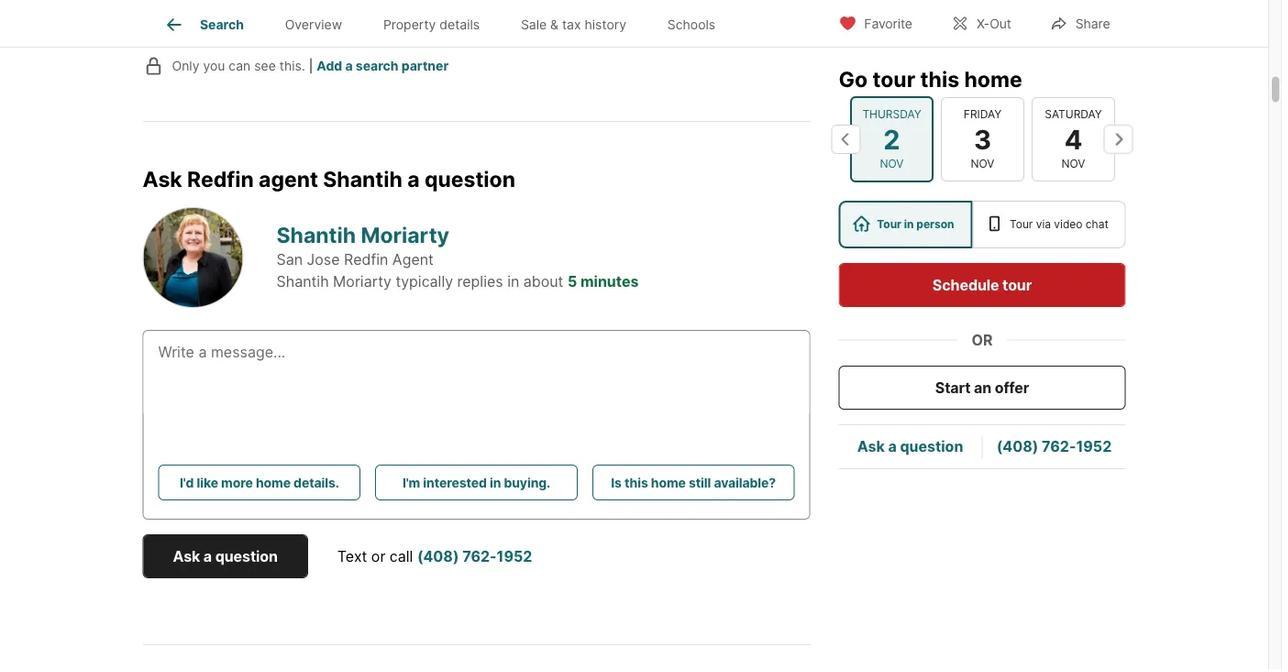Task type: vqa. For each thing, say whether or not it's contained in the screenshot.
transaction
no



Task type: locate. For each thing, give the bounding box(es) containing it.
this right is
[[625, 475, 648, 491]]

0 vertical spatial this
[[921, 66, 960, 92]]

(408) 762-1952 link down offer
[[997, 438, 1112, 456]]

agent
[[259, 166, 318, 192]]

schedule tour button
[[839, 263, 1126, 307]]

go
[[839, 66, 868, 92]]

tour right schedule at the right of page
[[1003, 276, 1032, 294]]

only you can see this.
[[172, 58, 305, 74]]

shantih down san
[[277, 273, 329, 291]]

like
[[197, 475, 218, 491]]

shantih up shantih moriarty link
[[323, 166, 403, 192]]

a inside "button"
[[204, 548, 212, 565]]

jose
[[307, 251, 340, 269]]

2
[[884, 123, 900, 155]]

home right more in the bottom left of the page
[[256, 475, 291, 491]]

sale & tax history
[[521, 17, 627, 32]]

1 horizontal spatial ask a question
[[858, 438, 964, 456]]

in inside shantih moriarty san jose redfin agent shantih moriarty typically replies in about 5 minutes
[[508, 273, 520, 291]]

tour up thursday
[[873, 66, 916, 92]]

0 horizontal spatial ask a question
[[173, 548, 278, 565]]

(408) down offer
[[997, 438, 1039, 456]]

start an offer
[[936, 379, 1030, 397]]

2 vertical spatial question
[[215, 548, 278, 565]]

1 vertical spatial ask a question
[[173, 548, 278, 565]]

schedule tour
[[933, 276, 1032, 294]]

1 horizontal spatial nov
[[971, 157, 995, 171]]

0 horizontal spatial home
[[256, 475, 291, 491]]

only
[[172, 58, 200, 74]]

1 horizontal spatial (408)
[[997, 438, 1039, 456]]

redfin left agent
[[187, 166, 254, 192]]

question up shantih moriarty san jose redfin agent shantih moriarty typically replies in about 5 minutes
[[425, 166, 516, 192]]

san
[[277, 251, 303, 269]]

nov down 2
[[880, 157, 904, 171]]

add
[[317, 58, 343, 74]]

0 horizontal spatial nov
[[880, 157, 904, 171]]

2 horizontal spatial in
[[905, 218, 914, 231]]

minutes
[[581, 273, 639, 291]]

partner
[[402, 58, 449, 74]]

2 nov from the left
[[971, 157, 995, 171]]

0 vertical spatial redfin
[[187, 166, 254, 192]]

1 horizontal spatial 762-
[[1042, 438, 1077, 456]]

ask a question link
[[858, 438, 964, 456]]

1 horizontal spatial 1952
[[1077, 438, 1112, 456]]

sale & tax history tab
[[501, 3, 647, 47]]

1 vertical spatial this
[[625, 475, 648, 491]]

favorite
[[865, 16, 913, 32]]

0 horizontal spatial this
[[625, 475, 648, 491]]

ask a question down more in the bottom left of the page
[[173, 548, 278, 565]]

0 vertical spatial 762-
[[1042, 438, 1077, 456]]

2 vertical spatial in
[[490, 475, 501, 491]]

redfin
[[187, 166, 254, 192], [344, 251, 388, 269]]

this up thursday
[[921, 66, 960, 92]]

0 horizontal spatial tour
[[877, 218, 902, 231]]

0 vertical spatial (408)
[[997, 438, 1039, 456]]

in left buying.
[[490, 475, 501, 491]]

saturday
[[1045, 108, 1102, 121]]

thursday
[[862, 108, 921, 121]]

1 vertical spatial tour
[[1003, 276, 1032, 294]]

2 tour from the left
[[1010, 218, 1034, 231]]

interested
[[423, 475, 487, 491]]

in left person
[[905, 218, 914, 231]]

tour
[[877, 218, 902, 231], [1010, 218, 1034, 231]]

nov down 4
[[1062, 157, 1085, 171]]

list box
[[839, 201, 1126, 249]]

0 horizontal spatial in
[[490, 475, 501, 491]]

in
[[905, 218, 914, 231], [508, 273, 520, 291], [490, 475, 501, 491]]

typically
[[396, 273, 453, 291]]

tour inside tour via video chat option
[[1010, 218, 1034, 231]]

0 horizontal spatial 762-
[[463, 548, 497, 565]]

moriarty down jose
[[333, 273, 392, 291]]

2 horizontal spatial home
[[965, 66, 1023, 92]]

0 horizontal spatial tour
[[873, 66, 916, 92]]

or
[[972, 331, 993, 349]]

(408)
[[997, 438, 1039, 456], [417, 548, 459, 565]]

ask a question
[[858, 438, 964, 456], [173, 548, 278, 565]]

2 horizontal spatial nov
[[1062, 157, 1085, 171]]

start
[[936, 379, 971, 397]]

1 tour from the left
[[877, 218, 902, 231]]

1 horizontal spatial home
[[651, 475, 686, 491]]

thursday 2 nov
[[862, 108, 921, 171]]

you
[[203, 58, 225, 74]]

1 vertical spatial 762-
[[463, 548, 497, 565]]

i'm
[[403, 475, 420, 491]]

2 horizontal spatial question
[[901, 438, 964, 456]]

a
[[345, 58, 353, 74], [408, 166, 420, 192], [889, 438, 897, 456], [204, 548, 212, 565]]

3 nov from the left
[[1062, 157, 1085, 171]]

1 vertical spatial (408)
[[417, 548, 459, 565]]

1 nov from the left
[[880, 157, 904, 171]]

i'm interested in buying. button
[[375, 465, 578, 501]]

i'd
[[180, 475, 194, 491]]

0 horizontal spatial question
[[215, 548, 278, 565]]

Add a comment... text field
[[158, 11, 689, 33]]

tour in person option
[[839, 201, 973, 249]]

tax
[[562, 17, 581, 32]]

tour inside "tour in person" option
[[877, 218, 902, 231]]

1 horizontal spatial tour
[[1003, 276, 1032, 294]]

(408) 762-1952 link right call
[[417, 548, 533, 565]]

this.
[[280, 58, 305, 74]]

i'm interested in buying.
[[403, 475, 551, 491]]

ask a question down start
[[858, 438, 964, 456]]

tour
[[873, 66, 916, 92], [1003, 276, 1032, 294]]

san jose redfin agentshantih moriarty image
[[143, 207, 244, 308]]

tab list
[[143, 0, 751, 47]]

nov inside the thursday 2 nov
[[880, 157, 904, 171]]

0 vertical spatial moriarty
[[361, 222, 450, 248]]

home
[[965, 66, 1023, 92], [256, 475, 291, 491], [651, 475, 686, 491]]

nov down 3
[[971, 157, 995, 171]]

0 vertical spatial ask a question
[[858, 438, 964, 456]]

is
[[611, 475, 622, 491]]

0 horizontal spatial 1952
[[497, 548, 533, 565]]

nov inside friday 3 nov
[[971, 157, 995, 171]]

question down start
[[901, 438, 964, 456]]

0 vertical spatial tour
[[873, 66, 916, 92]]

share button
[[1035, 4, 1126, 42]]

search
[[356, 58, 399, 74]]

0 vertical spatial (408) 762-1952 link
[[997, 438, 1112, 456]]

redfin down shantih moriarty link
[[344, 251, 388, 269]]

agent
[[393, 251, 434, 269]]

add a search partner button
[[317, 58, 449, 74]]

None button
[[850, 96, 934, 183], [941, 97, 1025, 182], [1032, 97, 1115, 182], [850, 96, 934, 183], [941, 97, 1025, 182], [1032, 97, 1115, 182]]

list box containing tour in person
[[839, 201, 1126, 249]]

1 horizontal spatial in
[[508, 273, 520, 291]]

1 horizontal spatial redfin
[[344, 251, 388, 269]]

1952
[[1077, 438, 1112, 456], [497, 548, 533, 565]]

1 vertical spatial (408) 762-1952 link
[[417, 548, 533, 565]]

moriarty
[[361, 222, 450, 248], [333, 273, 392, 291]]

1 vertical spatial redfin
[[344, 251, 388, 269]]

tour for schedule
[[1003, 276, 1032, 294]]

question
[[425, 166, 516, 192], [901, 438, 964, 456], [215, 548, 278, 565]]

|
[[309, 58, 313, 74]]

tour for go
[[873, 66, 916, 92]]

home up friday
[[965, 66, 1023, 92]]

0 vertical spatial in
[[905, 218, 914, 231]]

tour left person
[[877, 218, 902, 231]]

1 horizontal spatial question
[[425, 166, 516, 192]]

more
[[221, 475, 253, 491]]

in inside button
[[490, 475, 501, 491]]

is this home still available?
[[611, 475, 776, 491]]

(408) right call
[[417, 548, 459, 565]]

0 vertical spatial 1952
[[1077, 438, 1112, 456]]

shantih up jose
[[277, 222, 356, 248]]

4
[[1065, 123, 1083, 155]]

1 vertical spatial in
[[508, 273, 520, 291]]

1 vertical spatial moriarty
[[333, 273, 392, 291]]

(408) 762-1952 link
[[997, 438, 1112, 456], [417, 548, 533, 565]]

tour via video chat
[[1010, 218, 1109, 231]]

about
[[524, 273, 564, 291]]

tour inside 'button'
[[1003, 276, 1032, 294]]

home inside the i'd like more home details. button
[[256, 475, 291, 491]]

2 vertical spatial ask
[[173, 548, 200, 565]]

moriarty up agent
[[361, 222, 450, 248]]

ask
[[143, 166, 182, 192], [858, 438, 885, 456], [173, 548, 200, 565]]

1 horizontal spatial this
[[921, 66, 960, 92]]

1 horizontal spatial tour
[[1010, 218, 1034, 231]]

x-out
[[977, 16, 1012, 32]]

home left still
[[651, 475, 686, 491]]

nov inside "saturday 4 nov"
[[1062, 157, 1085, 171]]

tour left via
[[1010, 218, 1034, 231]]

question down more in the bottom left of the page
[[215, 548, 278, 565]]

in left about
[[508, 273, 520, 291]]

this
[[921, 66, 960, 92], [625, 475, 648, 491]]



Task type: describe. For each thing, give the bounding box(es) containing it.
shantih moriarty link
[[277, 222, 450, 248]]

history
[[585, 17, 627, 32]]

tour in person
[[877, 218, 955, 231]]

overview tab
[[265, 3, 363, 47]]

1 horizontal spatial (408) 762-1952 link
[[997, 438, 1112, 456]]

next image
[[1104, 125, 1134, 154]]

in inside option
[[905, 218, 914, 231]]

(408) 762-1952
[[997, 438, 1112, 456]]

home for more
[[256, 475, 291, 491]]

or
[[371, 548, 386, 565]]

schedule
[[933, 276, 1000, 294]]

details
[[440, 17, 480, 32]]

property details
[[383, 17, 480, 32]]

can
[[229, 58, 251, 74]]

0 vertical spatial ask
[[143, 166, 182, 192]]

i'd like more home details.
[[180, 475, 339, 491]]

search
[[200, 17, 244, 32]]

Write a message... text field
[[158, 341, 795, 407]]

x-
[[977, 16, 990, 32]]

see
[[254, 58, 276, 74]]

0 horizontal spatial (408) 762-1952 link
[[417, 548, 533, 565]]

home inside is this home still available? button
[[651, 475, 686, 491]]

&
[[551, 17, 559, 32]]

redfin inside shantih moriarty san jose redfin agent shantih moriarty typically replies in about 5 minutes
[[344, 251, 388, 269]]

saturday 4 nov
[[1045, 108, 1102, 171]]

nov for 3
[[971, 157, 995, 171]]

share
[[1076, 16, 1111, 32]]

ask inside "button"
[[173, 548, 200, 565]]

schools tab
[[647, 3, 736, 47]]

is this home still available? button
[[593, 465, 795, 501]]

go tour this home
[[839, 66, 1023, 92]]

via
[[1037, 218, 1052, 231]]

0 vertical spatial question
[[425, 166, 516, 192]]

0 horizontal spatial redfin
[[187, 166, 254, 192]]

nov for 2
[[880, 157, 904, 171]]

| add a search partner
[[309, 58, 449, 74]]

nov for 4
[[1062, 157, 1085, 171]]

ask a question button
[[143, 535, 308, 579]]

shantih moriarty san jose redfin agent shantih moriarty typically replies in about 5 minutes
[[277, 222, 639, 291]]

ask redfin agent shantih a question
[[143, 166, 516, 192]]

1 vertical spatial ask
[[858, 438, 885, 456]]

property
[[383, 17, 436, 32]]

tab list containing search
[[143, 0, 751, 47]]

details.
[[294, 475, 339, 491]]

tour via video chat option
[[973, 201, 1126, 249]]

out
[[990, 16, 1012, 32]]

i'd like more home details. button
[[158, 465, 361, 501]]

available?
[[714, 475, 776, 491]]

text
[[338, 548, 367, 565]]

sale
[[521, 17, 547, 32]]

friday 3 nov
[[964, 108, 1002, 171]]

this inside button
[[625, 475, 648, 491]]

still
[[689, 475, 711, 491]]

overview
[[285, 17, 342, 32]]

start an offer button
[[839, 366, 1126, 410]]

0 vertical spatial shantih
[[323, 166, 403, 192]]

offer
[[995, 379, 1030, 397]]

tour for tour in person
[[877, 218, 902, 231]]

an
[[975, 379, 992, 397]]

previous image
[[832, 125, 861, 154]]

property details tab
[[363, 3, 501, 47]]

1 vertical spatial question
[[901, 438, 964, 456]]

question inside "button"
[[215, 548, 278, 565]]

text or call (408) 762-1952
[[338, 548, 533, 565]]

0 horizontal spatial (408)
[[417, 548, 459, 565]]

tour for tour via video chat
[[1010, 218, 1034, 231]]

video
[[1055, 218, 1083, 231]]

friday
[[964, 108, 1002, 121]]

home for this
[[965, 66, 1023, 92]]

1 vertical spatial shantih
[[277, 222, 356, 248]]

replies
[[458, 273, 503, 291]]

chat
[[1086, 218, 1109, 231]]

search link
[[163, 14, 244, 36]]

1 vertical spatial 1952
[[497, 548, 533, 565]]

call
[[390, 548, 413, 565]]

5
[[568, 273, 577, 291]]

favorite button
[[823, 4, 929, 42]]

3
[[974, 123, 992, 155]]

x-out button
[[936, 4, 1028, 42]]

schools
[[668, 17, 716, 32]]

ask a question inside "button"
[[173, 548, 278, 565]]

person
[[917, 218, 955, 231]]

2 vertical spatial shantih
[[277, 273, 329, 291]]

buying.
[[504, 475, 551, 491]]



